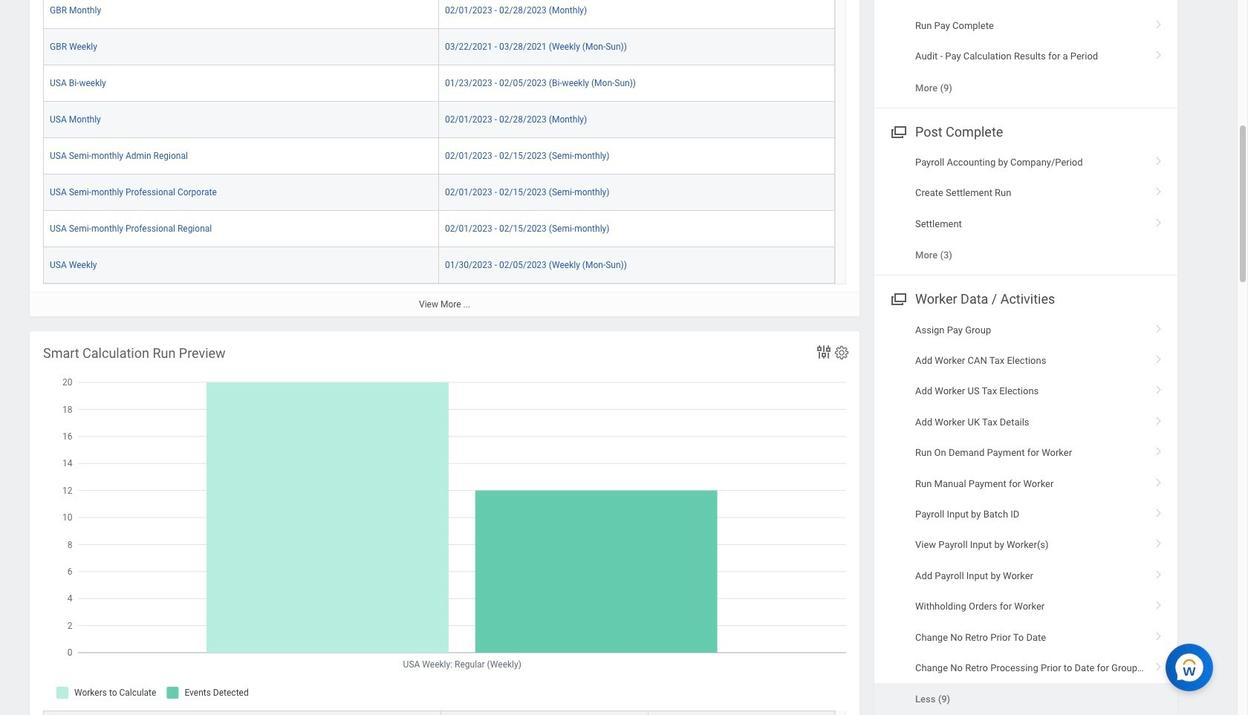 Task type: locate. For each thing, give the bounding box(es) containing it.
configure and view chart data image
[[815, 343, 833, 361]]

10 chevron right image from the top
[[1150, 565, 1169, 580]]

9 row from the top
[[43, 711, 835, 716]]

4 chevron right image from the top
[[1150, 535, 1169, 549]]

6 chevron right image from the top
[[1150, 350, 1169, 365]]

menu group image for 3rd chevron right image
[[888, 121, 908, 141]]

row
[[43, 0, 835, 29], [43, 29, 835, 65], [43, 65, 835, 102], [43, 102, 835, 138], [43, 138, 835, 174], [43, 174, 835, 211], [43, 211, 835, 247], [43, 247, 835, 284], [43, 711, 835, 716]]

4 row from the top
[[43, 102, 835, 138]]

8 row from the top
[[43, 247, 835, 284]]

7 chevron right image from the top
[[1150, 412, 1169, 426]]

chevron right image
[[1150, 213, 1169, 228], [1150, 381, 1169, 396], [1150, 442, 1169, 457], [1150, 535, 1169, 549], [1150, 596, 1169, 611], [1150, 627, 1169, 642]]

7 row from the top
[[43, 211, 835, 247]]

list for menu group icon related to 5th chevron right image from the top
[[875, 315, 1178, 715]]

1 row from the top
[[43, 0, 835, 29]]

chevron right image
[[1150, 15, 1169, 30], [1150, 45, 1169, 60], [1150, 152, 1169, 166], [1150, 182, 1169, 197], [1150, 319, 1169, 334], [1150, 350, 1169, 365], [1150, 412, 1169, 426], [1150, 473, 1169, 488], [1150, 504, 1169, 519], [1150, 565, 1169, 580], [1150, 658, 1169, 673]]

8 chevron right image from the top
[[1150, 473, 1169, 488]]

1 vertical spatial menu group image
[[888, 289, 908, 309]]

configure smart calculation run preview image
[[834, 345, 850, 361]]

2 vertical spatial list
[[875, 315, 1178, 715]]

3 chevron right image from the top
[[1150, 152, 1169, 166]]

smart calculation run preview element
[[30, 331, 860, 716]]

1 chevron right image from the top
[[1150, 15, 1169, 30]]

0 vertical spatial list
[[875, 0, 1178, 103]]

list
[[875, 0, 1178, 103], [875, 147, 1178, 271], [875, 315, 1178, 715]]

list for menu group icon related to 3rd chevron right image
[[875, 147, 1178, 271]]

2 menu group image from the top
[[888, 289, 908, 309]]

1 menu group image from the top
[[888, 121, 908, 141]]

0 vertical spatial menu group image
[[888, 121, 908, 141]]

regular payroll processing element
[[30, 0, 860, 316]]

2 chevron right image from the top
[[1150, 381, 1169, 396]]

3 row from the top
[[43, 65, 835, 102]]

2 row from the top
[[43, 29, 835, 65]]

2 list from the top
[[875, 147, 1178, 271]]

menu group image
[[888, 121, 908, 141], [888, 289, 908, 309]]

3 list from the top
[[875, 315, 1178, 715]]

1 vertical spatial list
[[875, 147, 1178, 271]]

11 chevron right image from the top
[[1150, 658, 1169, 673]]

list item
[[875, 684, 1178, 715]]

1 list from the top
[[875, 0, 1178, 103]]



Task type: describe. For each thing, give the bounding box(es) containing it.
3 chevron right image from the top
[[1150, 442, 1169, 457]]

menu group image for 5th chevron right image from the top
[[888, 289, 908, 309]]

6 row from the top
[[43, 174, 835, 211]]

row inside smart calculation run preview element
[[43, 711, 835, 716]]

1 chevron right image from the top
[[1150, 213, 1169, 228]]

5 row from the top
[[43, 138, 835, 174]]

5 chevron right image from the top
[[1150, 319, 1169, 334]]

6 chevron right image from the top
[[1150, 627, 1169, 642]]

9 chevron right image from the top
[[1150, 504, 1169, 519]]

5 chevron right image from the top
[[1150, 596, 1169, 611]]

2 chevron right image from the top
[[1150, 45, 1169, 60]]

4 chevron right image from the top
[[1150, 182, 1169, 197]]



Task type: vqa. For each thing, say whether or not it's contained in the screenshot.
second cell
no



